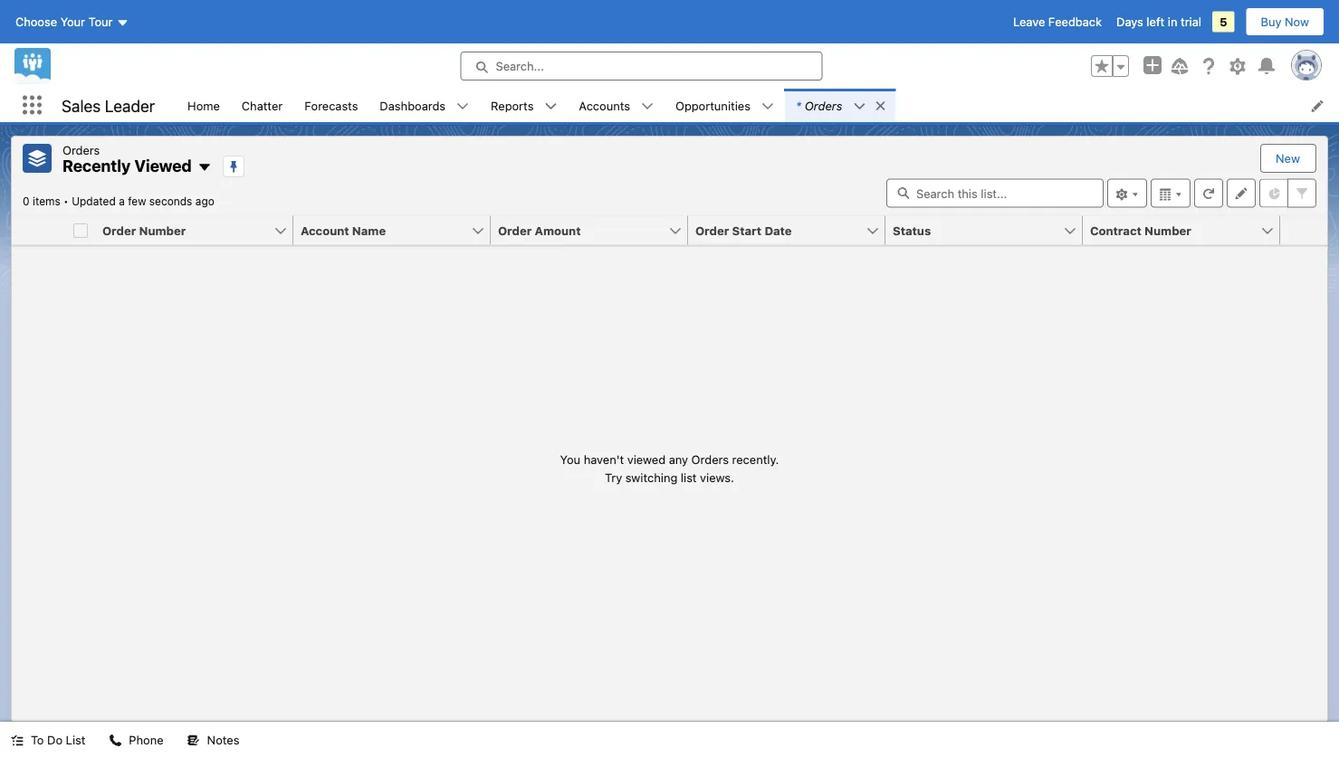 Task type: locate. For each thing, give the bounding box(es) containing it.
order inside button
[[498, 224, 532, 237]]

recently.
[[732, 453, 779, 467]]

status
[[560, 451, 779, 487]]

forecasts link
[[294, 89, 369, 122]]

recently
[[62, 156, 131, 176]]

choose your tour
[[15, 15, 113, 29]]

1 vertical spatial orders
[[62, 143, 100, 157]]

orders right "*"
[[805, 99, 842, 112]]

forecasts
[[304, 99, 358, 112]]

1 order from the left
[[102, 224, 136, 237]]

order number button
[[95, 216, 273, 245]]

text default image right * orders
[[853, 100, 866, 113]]

list item containing *
[[785, 89, 895, 122]]

None search field
[[887, 179, 1104, 208]]

buy now button
[[1246, 7, 1325, 36]]

orders up "views."
[[692, 453, 729, 467]]

contract number element
[[1083, 216, 1291, 246]]

text default image for opportunities
[[762, 100, 774, 113]]

leader
[[105, 96, 155, 115]]

0 vertical spatial orders
[[805, 99, 842, 112]]

viewed
[[627, 453, 666, 467]]

text default image right * orders
[[874, 100, 887, 112]]

viewed
[[134, 156, 192, 176]]

search...
[[496, 59, 544, 73]]

chatter
[[242, 99, 283, 112]]

text default image
[[874, 100, 887, 112], [457, 100, 469, 113], [11, 735, 24, 748], [187, 735, 200, 748]]

item number element
[[12, 216, 66, 246]]

dashboards link
[[369, 89, 457, 122]]

order inside button
[[102, 224, 136, 237]]

text default image
[[545, 100, 557, 113], [641, 100, 654, 113], [762, 100, 774, 113], [853, 100, 866, 113], [197, 160, 212, 175], [109, 735, 122, 748]]

you haven't viewed any orders recently. try switching list views.
[[560, 453, 779, 484]]

2 number from the left
[[1145, 224, 1192, 237]]

1 horizontal spatial orders
[[692, 453, 729, 467]]

number inside button
[[139, 224, 186, 237]]

text default image inside the accounts list item
[[641, 100, 654, 113]]

list containing home
[[177, 89, 1339, 122]]

1 number from the left
[[139, 224, 186, 237]]

home
[[188, 99, 220, 112]]

dashboards
[[380, 99, 446, 112]]

order number element
[[95, 216, 304, 246]]

orders
[[805, 99, 842, 112], [62, 143, 100, 157], [692, 453, 729, 467]]

do
[[47, 734, 63, 748]]

text default image for *
[[853, 100, 866, 113]]

text default image left "*"
[[762, 100, 774, 113]]

feedback
[[1049, 15, 1102, 29]]

status element
[[886, 216, 1094, 246]]

account name element
[[293, 216, 502, 246]]

start
[[732, 224, 762, 237]]

0 horizontal spatial order
[[102, 224, 136, 237]]

list
[[177, 89, 1339, 122]]

to do list
[[31, 734, 85, 748]]

reports
[[491, 99, 534, 112]]

order amount element
[[491, 216, 699, 246]]

text default image left to
[[11, 735, 24, 748]]

status containing you haven't viewed any orders recently.
[[560, 451, 779, 487]]

number
[[139, 224, 186, 237], [1145, 224, 1192, 237]]

order inside "button"
[[695, 224, 729, 237]]

new
[[1276, 152, 1300, 165]]

text default image left reports link
[[457, 100, 469, 113]]

0
[[23, 195, 29, 208]]

order start date element
[[688, 216, 897, 246]]

contract number button
[[1083, 216, 1261, 245]]

account name
[[301, 224, 386, 237]]

text default image inside list item
[[853, 100, 866, 113]]

number inside button
[[1145, 224, 1192, 237]]

text default image down search... 'button'
[[641, 100, 654, 113]]

text default image inside opportunities list item
[[762, 100, 774, 113]]

accounts list item
[[568, 89, 665, 122]]

buy
[[1261, 15, 1282, 29]]

number for contract number
[[1145, 224, 1192, 237]]

order for order number
[[102, 224, 136, 237]]

order for order amount
[[498, 224, 532, 237]]

order start date
[[695, 224, 792, 237]]

2 vertical spatial orders
[[692, 453, 729, 467]]

text default image inside to do list "button"
[[11, 735, 24, 748]]

text default image inside reports list item
[[545, 100, 557, 113]]

chatter link
[[231, 89, 294, 122]]

order down 0 items • updated a few seconds ago
[[102, 224, 136, 237]]

number right contract
[[1145, 224, 1192, 237]]

text default image for accounts
[[641, 100, 654, 113]]

2 order from the left
[[498, 224, 532, 237]]

cell
[[66, 216, 95, 246]]

contract number
[[1090, 224, 1192, 237]]

you
[[560, 453, 581, 467]]

2 horizontal spatial order
[[695, 224, 729, 237]]

left
[[1147, 15, 1165, 29]]

order amount button
[[491, 216, 668, 245]]

opportunities
[[676, 99, 751, 112]]

status inside recently viewed|orders|list view element
[[560, 451, 779, 487]]

group
[[1091, 55, 1129, 77]]

3 order from the left
[[695, 224, 729, 237]]

to
[[31, 734, 44, 748]]

orders down sales
[[62, 143, 100, 157]]

text default image inside "dashboards" list item
[[457, 100, 469, 113]]

number down seconds
[[139, 224, 186, 237]]

in
[[1168, 15, 1178, 29]]

1 horizontal spatial order
[[498, 224, 532, 237]]

text default image left phone
[[109, 735, 122, 748]]

1 horizontal spatial number
[[1145, 224, 1192, 237]]

list item
[[785, 89, 895, 122]]

text default image right reports
[[545, 100, 557, 113]]

now
[[1285, 15, 1309, 29]]

none search field inside recently viewed|orders|list view element
[[887, 179, 1104, 208]]

text default image inside list item
[[874, 100, 887, 112]]

choose
[[15, 15, 57, 29]]

list
[[681, 471, 697, 484]]

0 horizontal spatial number
[[139, 224, 186, 237]]

text default image left notes
[[187, 735, 200, 748]]

order start date button
[[688, 216, 866, 245]]

order left start
[[695, 224, 729, 237]]

order left amount
[[498, 224, 532, 237]]

order
[[102, 224, 136, 237], [498, 224, 532, 237], [695, 224, 729, 237]]



Task type: vqa. For each thing, say whether or not it's contained in the screenshot.
Negotiation
no



Task type: describe. For each thing, give the bounding box(es) containing it.
orders inside you haven't viewed any orders recently. try switching list views.
[[692, 453, 729, 467]]

list
[[66, 734, 85, 748]]

name
[[352, 224, 386, 237]]

to do list button
[[0, 723, 96, 759]]

days left in trial
[[1117, 15, 1202, 29]]

•
[[63, 195, 69, 208]]

number for order number
[[139, 224, 186, 237]]

accounts
[[579, 99, 630, 112]]

items
[[33, 195, 60, 208]]

accounts link
[[568, 89, 641, 122]]

amount
[[535, 224, 581, 237]]

text default image inside the phone button
[[109, 735, 122, 748]]

notes
[[207, 734, 239, 748]]

2 horizontal spatial orders
[[805, 99, 842, 112]]

0 items • updated a few seconds ago
[[23, 195, 214, 208]]

account
[[301, 224, 349, 237]]

Search Recently Viewed list view. search field
[[887, 179, 1104, 208]]

recently viewed status
[[23, 195, 72, 208]]

search... button
[[460, 52, 823, 81]]

date
[[765, 224, 792, 237]]

order for order start date
[[695, 224, 729, 237]]

contract
[[1090, 224, 1142, 237]]

text default image for reports
[[545, 100, 557, 113]]

trial
[[1181, 15, 1202, 29]]

home link
[[177, 89, 231, 122]]

text default image up the ago
[[197, 160, 212, 175]]

recently viewed|orders|list view element
[[11, 136, 1328, 723]]

switching
[[626, 471, 678, 484]]

order number
[[102, 224, 186, 237]]

cell inside recently viewed|orders|list view element
[[66, 216, 95, 246]]

*
[[796, 99, 801, 112]]

days
[[1117, 15, 1144, 29]]

seconds
[[149, 195, 192, 208]]

a
[[119, 195, 125, 208]]

new button
[[1262, 145, 1315, 172]]

text default image inside notes button
[[187, 735, 200, 748]]

try
[[605, 471, 622, 484]]

buy now
[[1261, 15, 1309, 29]]

reports list item
[[480, 89, 568, 122]]

haven't
[[584, 453, 624, 467]]

action element
[[1280, 216, 1328, 246]]

opportunities link
[[665, 89, 762, 122]]

dashboards list item
[[369, 89, 480, 122]]

0 horizontal spatial orders
[[62, 143, 100, 157]]

account name button
[[293, 216, 471, 245]]

sales
[[62, 96, 101, 115]]

leave feedback link
[[1013, 15, 1102, 29]]

updated
[[72, 195, 116, 208]]

few
[[128, 195, 146, 208]]

sales leader
[[62, 96, 155, 115]]

ago
[[195, 195, 214, 208]]

tour
[[88, 15, 113, 29]]

leave feedback
[[1013, 15, 1102, 29]]

status
[[893, 224, 931, 237]]

choose your tour button
[[14, 7, 130, 36]]

* orders
[[796, 99, 842, 112]]

phone
[[129, 734, 164, 748]]

action image
[[1280, 216, 1328, 245]]

any
[[669, 453, 688, 467]]

5
[[1220, 15, 1228, 29]]

status button
[[886, 216, 1063, 245]]

order amount
[[498, 224, 581, 237]]

opportunities list item
[[665, 89, 785, 122]]

reports link
[[480, 89, 545, 122]]

phone button
[[98, 723, 174, 759]]

recently viewed
[[62, 156, 192, 176]]

item number image
[[12, 216, 66, 245]]

leave
[[1013, 15, 1045, 29]]

notes button
[[176, 723, 250, 759]]

your
[[60, 15, 85, 29]]

views.
[[700, 471, 734, 484]]



